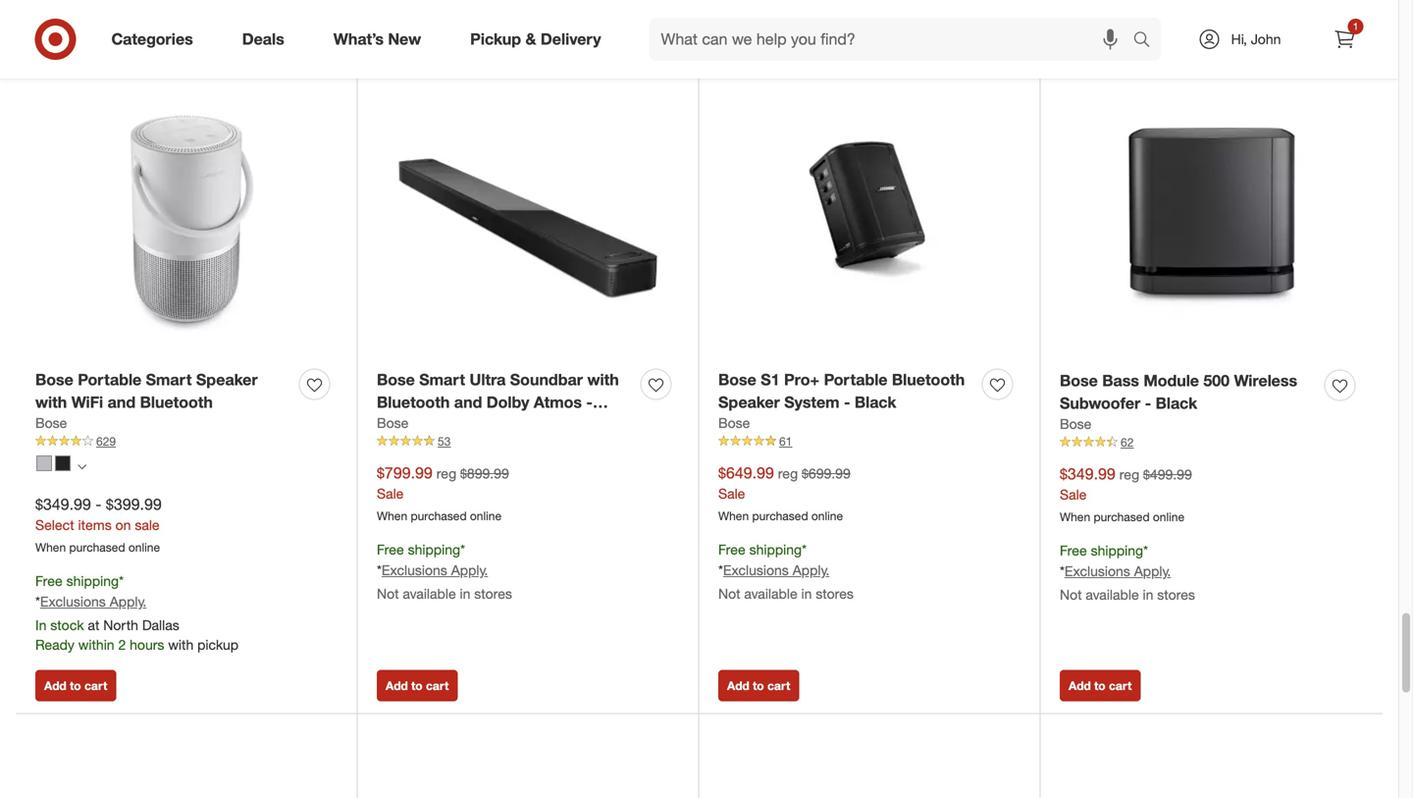 Task type: describe. For each thing, give the bounding box(es) containing it.
$649.99
[[719, 463, 774, 482]]

free inside free shipping * * exclusions apply. in stock at  north dallas ready within 2 hours with pickup
[[35, 572, 63, 589]]

free shipping * * exclusions apply. in stock at  north dallas ready within 2 hours with pickup
[[35, 572, 239, 653]]

dolby
[[487, 392, 530, 412]]

exclusions apply. button up at
[[40, 592, 147, 611]]

exclusions for $649.99
[[723, 561, 789, 579]]

speaker inside the bose s1 pro+ portable bluetooth speaker system - black
[[719, 392, 780, 412]]

bose up $649.99
[[719, 414, 750, 432]]

atmos
[[534, 392, 582, 412]]

not for $349.99
[[1060, 586, 1082, 603]]

ready
[[35, 636, 74, 653]]

add to cart for $399.99
[[44, 678, 107, 693]]

all colors image
[[78, 463, 86, 471]]

shipping inside free shipping * * exclusions apply. in stock at  north dallas ready within 2 hours with pickup
[[66, 572, 119, 589]]

sale for $799.99
[[377, 485, 404, 502]]

wifi
[[71, 392, 103, 412]]

61
[[779, 434, 793, 449]]

available for $349.99
[[1086, 586, 1139, 603]]

black inside bose bass module 500 wireless subwoofer - black
[[1156, 393, 1198, 413]]

and for smart
[[454, 392, 482, 412]]

cart for $399.99
[[84, 678, 107, 693]]

add for $399.99
[[44, 678, 67, 693]]

bose smart ultra soundbar with bluetooth and dolby atmos - black link
[[377, 369, 633, 434]]

add for $499.99
[[1069, 678, 1091, 693]]

cart for $899.99
[[426, 678, 449, 693]]

bluetooth inside the bose s1 pro+ portable bluetooth speaker system - black
[[892, 370, 965, 389]]

add to cart for $899.99
[[386, 678, 449, 693]]

bose up the silver icon
[[35, 414, 67, 432]]

with for bose portable smart speaker with wifi and bluetooth
[[35, 392, 67, 412]]

&
[[526, 30, 536, 49]]

53 link
[[377, 433, 679, 450]]

62
[[1121, 435, 1134, 450]]

what's new link
[[317, 18, 446, 61]]

s1
[[761, 370, 780, 389]]

pickup & delivery link
[[454, 18, 626, 61]]

purchased for $349.99
[[1094, 510, 1150, 524]]

bose inside bose bass module 500 wireless subwoofer - black
[[1060, 371, 1098, 390]]

in for $649.99
[[802, 585, 812, 602]]

shipping for $649.99
[[750, 541, 802, 558]]

pickup
[[197, 636, 239, 653]]

exclusions apply. button for $649.99
[[723, 560, 830, 580]]

new
[[388, 30, 421, 49]]

1 link
[[1324, 18, 1367, 61]]

items
[[78, 516, 112, 534]]

- inside bose smart ultra soundbar with bluetooth and dolby atmos - black
[[586, 392, 593, 412]]

when for $349.99
[[1060, 510, 1091, 524]]

purchased inside $349.99 - $399.99 select items on sale when purchased online
[[69, 540, 125, 555]]

cart for $499.99
[[1109, 678, 1132, 693]]

$649.99 reg $699.99 sale when purchased online
[[719, 463, 851, 523]]

reg for $349.99
[[1120, 466, 1140, 483]]

bose s1 pro+ portable bluetooth speaker system - black
[[719, 370, 965, 412]]

stores for $349.99
[[1158, 586, 1196, 603]]

what's
[[334, 30, 384, 49]]

with inside free shipping * * exclusions apply. in stock at  north dallas ready within 2 hours with pickup
[[168, 636, 194, 653]]

in for $349.99
[[1143, 586, 1154, 603]]

on
[[115, 516, 131, 534]]

exclusions for $799.99
[[382, 561, 447, 579]]

$349.99 - $399.99 select items on sale when purchased online
[[35, 495, 162, 555]]

bose up $799.99
[[377, 414, 409, 432]]

online for $799.99
[[470, 509, 502, 523]]

stores for $799.99
[[474, 585, 512, 602]]

$699.99
[[802, 465, 851, 482]]

62 link
[[1060, 434, 1363, 451]]

speaker inside bose portable smart speaker with wifi and bluetooth
[[196, 370, 258, 389]]

bose bass module 500 wireless subwoofer - black link
[[1060, 370, 1317, 414]]

deals link
[[225, 18, 309, 61]]

exclusions apply. button for $799.99
[[382, 560, 488, 580]]

dallas
[[142, 616, 179, 633]]

$349.99 for -
[[35, 495, 91, 514]]

ultra
[[470, 370, 506, 389]]

search
[[1124, 31, 1172, 51]]

What can we help you find? suggestions appear below search field
[[649, 18, 1138, 61]]

add for $699.99
[[727, 678, 750, 693]]

add to cart for $699.99
[[727, 678, 791, 693]]

apply. for $799.99
[[451, 561, 488, 579]]

bose link for bose smart ultra soundbar with bluetooth and dolby atmos - black
[[377, 413, 409, 433]]

1
[[1353, 20, 1359, 32]]

bose portable smart speaker with wifi and bluetooth
[[35, 370, 258, 412]]

available for $799.99
[[403, 585, 456, 602]]

black inside the bose s1 pro+ portable bluetooth speaker system - black
[[855, 392, 897, 412]]

black inside bose smart ultra soundbar with bluetooth and dolby atmos - black
[[377, 415, 419, 434]]

free shipping * * exclusions apply. not available in stores for $799.99
[[377, 541, 512, 602]]

pro+
[[784, 370, 820, 389]]

free for $649.99
[[719, 541, 746, 558]]

629
[[96, 434, 116, 449]]

add to cart button for $699.99
[[719, 670, 799, 701]]

bose bass module 500 wireless subwoofer - black
[[1060, 371, 1298, 413]]

500
[[1204, 371, 1230, 390]]

when for $649.99
[[719, 509, 749, 523]]

portable inside the bose s1 pro+ portable bluetooth speaker system - black
[[824, 370, 888, 389]]

purchased for $799.99
[[411, 509, 467, 523]]

53
[[438, 434, 451, 449]]

module
[[1144, 371, 1199, 390]]

delivery
[[541, 30, 601, 49]]

search button
[[1124, 18, 1172, 65]]

to for $699.99
[[753, 678, 764, 693]]

add to cart button for $399.99
[[35, 670, 116, 701]]

bose inside the bose s1 pro+ portable bluetooth speaker system - black
[[719, 370, 757, 389]]

in
[[35, 616, 47, 633]]

apply. for $649.99
[[793, 561, 830, 579]]

add to cart button for $899.99
[[377, 670, 458, 701]]



Task type: locate. For each thing, give the bounding box(es) containing it.
- right atmos
[[586, 392, 593, 412]]

bose inside bose smart ultra soundbar with bluetooth and dolby atmos - black
[[377, 370, 415, 389]]

1 horizontal spatial and
[[454, 392, 482, 412]]

hi,
[[1232, 30, 1248, 48]]

reg for $649.99
[[778, 465, 798, 482]]

categories
[[111, 30, 193, 49]]

purchased
[[411, 509, 467, 523], [752, 509, 808, 523], [1094, 510, 1150, 524], [69, 540, 125, 555]]

bose left ultra
[[377, 370, 415, 389]]

hours
[[130, 636, 164, 653]]

0 horizontal spatial black
[[377, 415, 419, 434]]

exclusions apply. button
[[382, 560, 488, 580], [723, 560, 830, 580], [1065, 561, 1171, 581], [40, 592, 147, 611]]

exclusions up 'stock'
[[40, 593, 106, 610]]

online down $699.99
[[812, 509, 843, 523]]

2 horizontal spatial stores
[[1158, 586, 1196, 603]]

-
[[586, 392, 593, 412], [844, 392, 851, 412], [1145, 393, 1152, 413], [95, 495, 102, 514]]

0 vertical spatial with
[[587, 370, 619, 389]]

1 horizontal spatial black
[[855, 392, 897, 412]]

reg for $799.99
[[437, 465, 457, 482]]

when inside $799.99 reg $899.99 sale when purchased online
[[377, 509, 408, 523]]

2 horizontal spatial sale
[[1060, 486, 1087, 503]]

reg down 53
[[437, 465, 457, 482]]

free down $349.99 reg $499.99 sale when purchased online at bottom
[[1060, 542, 1087, 559]]

$349.99 inside $349.99 - $399.99 select items on sale when purchased online
[[35, 495, 91, 514]]

north
[[103, 616, 138, 633]]

$349.99 reg $499.99 sale when purchased online
[[1060, 464, 1192, 524]]

- inside the bose s1 pro+ portable bluetooth speaker system - black
[[844, 392, 851, 412]]

free shipping * * exclusions apply. not available in stores
[[377, 541, 512, 602], [719, 541, 854, 602], [1060, 542, 1196, 603]]

sale for $349.99
[[1060, 486, 1087, 503]]

online down "$499.99"
[[1153, 510, 1185, 524]]

when for $799.99
[[377, 509, 408, 523]]

0 horizontal spatial portable
[[78, 370, 142, 389]]

at
[[88, 616, 99, 633]]

purchased inside $349.99 reg $499.99 sale when purchased online
[[1094, 510, 1150, 524]]

speaker
[[196, 370, 258, 389], [719, 392, 780, 412]]

1 horizontal spatial sale
[[719, 485, 745, 502]]

bluetooth inside bose portable smart speaker with wifi and bluetooth
[[140, 392, 213, 412]]

2 portable from the left
[[824, 370, 888, 389]]

exclusions down $349.99 reg $499.99 sale when purchased online at bottom
[[1065, 562, 1131, 579]]

2 to from the left
[[411, 678, 423, 693]]

shipping down $649.99 reg $699.99 sale when purchased online in the bottom right of the page
[[750, 541, 802, 558]]

4 add to cart from the left
[[1069, 678, 1132, 693]]

john
[[1251, 30, 1281, 48]]

stores
[[474, 585, 512, 602], [816, 585, 854, 602], [1158, 586, 1196, 603]]

online down $899.99
[[470, 509, 502, 523]]

silver image
[[36, 455, 52, 471]]

free shipping * * exclusions apply. not available in stores down $799.99 reg $899.99 sale when purchased online
[[377, 541, 512, 602]]

1 add to cart button from the left
[[35, 670, 116, 701]]

exclusions down $649.99 reg $699.99 sale when purchased online in the bottom right of the page
[[723, 561, 789, 579]]

0 vertical spatial $349.99
[[1060, 464, 1116, 483]]

0 horizontal spatial smart
[[146, 370, 192, 389]]

4 to from the left
[[1095, 678, 1106, 693]]

smart
[[146, 370, 192, 389], [419, 370, 465, 389]]

exclusions apply. button down $799.99 reg $899.99 sale when purchased online
[[382, 560, 488, 580]]

free
[[377, 541, 404, 558], [719, 541, 746, 558], [1060, 542, 1087, 559], [35, 572, 63, 589]]

bose left s1
[[719, 370, 757, 389]]

apply. down $799.99 reg $899.99 sale when purchased online
[[451, 561, 488, 579]]

1 portable from the left
[[78, 370, 142, 389]]

what's new
[[334, 30, 421, 49]]

1 horizontal spatial $349.99
[[1060, 464, 1116, 483]]

not for $799.99
[[377, 585, 399, 602]]

pickup
[[470, 30, 521, 49]]

bluetooth up 61 "link"
[[892, 370, 965, 389]]

bose link down subwoofer
[[1060, 414, 1092, 434]]

3 add from the left
[[727, 678, 750, 693]]

with left wifi
[[35, 392, 67, 412]]

exclusions down $799.99 reg $899.99 sale when purchased online
[[382, 561, 447, 579]]

1 horizontal spatial not
[[719, 585, 741, 602]]

to for $399.99
[[70, 678, 81, 693]]

- up items
[[95, 495, 102, 514]]

free for $349.99
[[1060, 542, 1087, 559]]

$799.99
[[377, 463, 433, 482]]

bose link
[[35, 413, 67, 433], [377, 413, 409, 433], [719, 413, 750, 433], [1060, 414, 1092, 434]]

$899.99
[[460, 465, 509, 482]]

available
[[403, 585, 456, 602], [744, 585, 798, 602], [1086, 586, 1139, 603]]

1 horizontal spatial free shipping * * exclusions apply. not available in stores
[[719, 541, 854, 602]]

shipping up at
[[66, 572, 119, 589]]

add to cart
[[44, 678, 107, 693], [386, 678, 449, 693], [727, 678, 791, 693], [1069, 678, 1132, 693]]

with down dallas
[[168, 636, 194, 653]]

0 horizontal spatial sale
[[377, 485, 404, 502]]

to for $499.99
[[1095, 678, 1106, 693]]

1 horizontal spatial stores
[[816, 585, 854, 602]]

hi, john
[[1232, 30, 1281, 48]]

0 horizontal spatial free shipping * * exclusions apply. not available in stores
[[377, 541, 512, 602]]

1 horizontal spatial reg
[[778, 465, 798, 482]]

black up 61 "link"
[[855, 392, 897, 412]]

4 add to cart button from the left
[[1060, 670, 1141, 701]]

sale inside $649.99 reg $699.99 sale when purchased online
[[719, 485, 745, 502]]

exclusions
[[382, 561, 447, 579], [723, 561, 789, 579], [1065, 562, 1131, 579], [40, 593, 106, 610]]

stock
[[50, 616, 84, 633]]

1 smart from the left
[[146, 370, 192, 389]]

portable
[[78, 370, 142, 389], [824, 370, 888, 389]]

2 add to cart button from the left
[[377, 670, 458, 701]]

reg inside $799.99 reg $899.99 sale when purchased online
[[437, 465, 457, 482]]

portable up system
[[824, 370, 888, 389]]

and inside bose portable smart speaker with wifi and bluetooth
[[108, 392, 136, 412]]

1 horizontal spatial available
[[744, 585, 798, 602]]

purchased down "$499.99"
[[1094, 510, 1150, 524]]

sale
[[135, 516, 160, 534]]

1 and from the left
[[108, 392, 136, 412]]

free shipping * * exclusions apply. not available in stores down $349.99 reg $499.99 sale when purchased online at bottom
[[1060, 542, 1196, 603]]

free shipping * * exclusions apply. not available in stores down $649.99 reg $699.99 sale when purchased online in the bottom right of the page
[[719, 541, 854, 602]]

wireless
[[1234, 371, 1298, 390]]

- down module
[[1145, 393, 1152, 413]]

apply. down $349.99 reg $499.99 sale when purchased online at bottom
[[1134, 562, 1171, 579]]

$349.99 inside $349.99 reg $499.99 sale when purchased online
[[1060, 464, 1116, 483]]

reg down 61
[[778, 465, 798, 482]]

3 to from the left
[[753, 678, 764, 693]]

1 cart from the left
[[84, 678, 107, 693]]

smart left ultra
[[419, 370, 465, 389]]

bluetooth up 53
[[377, 392, 450, 412]]

black image
[[55, 455, 71, 471]]

apply. down $649.99 reg $699.99 sale when purchased online in the bottom right of the page
[[793, 561, 830, 579]]

2 horizontal spatial with
[[587, 370, 619, 389]]

not
[[377, 585, 399, 602], [719, 585, 741, 602], [1060, 586, 1082, 603]]

bluetooth
[[892, 370, 965, 389], [140, 392, 213, 412], [377, 392, 450, 412]]

exclusions apply. button down $349.99 reg $499.99 sale when purchased online at bottom
[[1065, 561, 1171, 581]]

apply. up north at the left bottom
[[110, 593, 147, 610]]

sale down $799.99
[[377, 485, 404, 502]]

0 horizontal spatial in
[[460, 585, 471, 602]]

- inside $349.99 - $399.99 select items on sale when purchased online
[[95, 495, 102, 514]]

soundbar
[[510, 370, 583, 389]]

- inside bose bass module 500 wireless subwoofer - black
[[1145, 393, 1152, 413]]

exclusions apply. button for $349.99
[[1065, 561, 1171, 581]]

with inside bose smart ultra soundbar with bluetooth and dolby atmos - black
[[587, 370, 619, 389]]

deals
[[242, 30, 284, 49]]

online for $349.99
[[1153, 510, 1185, 524]]

0 vertical spatial speaker
[[196, 370, 258, 389]]

1 vertical spatial with
[[35, 392, 67, 412]]

bluetooth inside bose smart ultra soundbar with bluetooth and dolby atmos - black
[[377, 392, 450, 412]]

2 horizontal spatial available
[[1086, 586, 1139, 603]]

2 horizontal spatial reg
[[1120, 466, 1140, 483]]

cart for $699.99
[[768, 678, 791, 693]]

all colors element
[[78, 460, 86, 471]]

online down sale
[[129, 540, 160, 555]]

online inside $799.99 reg $899.99 sale when purchased online
[[470, 509, 502, 523]]

0 horizontal spatial reg
[[437, 465, 457, 482]]

add to cart for $499.99
[[1069, 678, 1132, 693]]

bose link for bose portable smart speaker with wifi and bluetooth
[[35, 413, 67, 433]]

0 horizontal spatial speaker
[[196, 370, 258, 389]]

sale inside $799.99 reg $899.99 sale when purchased online
[[377, 485, 404, 502]]

1 horizontal spatial portable
[[824, 370, 888, 389]]

smart inside bose smart ultra soundbar with bluetooth and dolby atmos - black
[[419, 370, 465, 389]]

2 smart from the left
[[419, 370, 465, 389]]

with right soundbar
[[587, 370, 619, 389]]

system
[[785, 392, 840, 412]]

2 horizontal spatial free shipping * * exclusions apply. not available in stores
[[1060, 542, 1196, 603]]

with for bose smart ultra soundbar with bluetooth and dolby atmos - black
[[587, 370, 619, 389]]

free down $649.99 reg $699.99 sale when purchased online in the bottom right of the page
[[719, 541, 746, 558]]

3 add to cart button from the left
[[719, 670, 799, 701]]

purchased inside $799.99 reg $899.99 sale when purchased online
[[411, 509, 467, 523]]

1 vertical spatial speaker
[[719, 392, 780, 412]]

add for $899.99
[[386, 678, 408, 693]]

exclusions apply. button down $649.99 reg $699.99 sale when purchased online in the bottom right of the page
[[723, 560, 830, 580]]

smart inside bose portable smart speaker with wifi and bluetooth
[[146, 370, 192, 389]]

cart
[[84, 678, 107, 693], [426, 678, 449, 693], [768, 678, 791, 693], [1109, 678, 1132, 693]]

when inside $649.99 reg $699.99 sale when purchased online
[[719, 509, 749, 523]]

2 cart from the left
[[426, 678, 449, 693]]

not for $649.99
[[719, 585, 741, 602]]

1 horizontal spatial speaker
[[719, 392, 780, 412]]

bose link up $799.99
[[377, 413, 409, 433]]

bose portable smart speaker with wifi and bluetooth image
[[35, 55, 338, 357], [35, 55, 338, 357]]

in for $799.99
[[460, 585, 471, 602]]

0 horizontal spatial with
[[35, 392, 67, 412]]

$349.99 for reg
[[1060, 464, 1116, 483]]

bose inside bose portable smart speaker with wifi and bluetooth
[[35, 370, 73, 389]]

2 horizontal spatial not
[[1060, 586, 1082, 603]]

reg down 62
[[1120, 466, 1140, 483]]

bose link up the silver icon
[[35, 413, 67, 433]]

categories link
[[95, 18, 218, 61]]

and inside bose smart ultra soundbar with bluetooth and dolby atmos - black
[[454, 392, 482, 412]]

speaker up 629 link
[[196, 370, 258, 389]]

add to cart button
[[35, 670, 116, 701], [377, 670, 458, 701], [719, 670, 799, 701], [1060, 670, 1141, 701]]

1 horizontal spatial bluetooth
[[377, 392, 450, 412]]

$349.99 down subwoofer
[[1060, 464, 1116, 483]]

apply.
[[451, 561, 488, 579], [793, 561, 830, 579], [1134, 562, 1171, 579], [110, 593, 147, 610]]

reg
[[437, 465, 457, 482], [778, 465, 798, 482], [1120, 466, 1140, 483]]

and down ultra
[[454, 392, 482, 412]]

portable up wifi
[[78, 370, 142, 389]]

3 cart from the left
[[768, 678, 791, 693]]

1 add from the left
[[44, 678, 67, 693]]

shipping
[[408, 541, 460, 558], [750, 541, 802, 558], [1091, 542, 1144, 559], [66, 572, 119, 589]]

bass
[[1103, 371, 1140, 390]]

2 add to cart from the left
[[386, 678, 449, 693]]

apply. inside free shipping * * exclusions apply. in stock at  north dallas ready within 2 hours with pickup
[[110, 593, 147, 610]]

online inside $349.99 reg $499.99 sale when purchased online
[[1153, 510, 1185, 524]]

free shipping * * exclusions apply. not available in stores for $349.99
[[1060, 542, 1196, 603]]

*
[[460, 541, 465, 558], [802, 541, 807, 558], [1144, 542, 1149, 559], [377, 561, 382, 579], [719, 561, 723, 579], [1060, 562, 1065, 579], [119, 572, 124, 589], [35, 593, 40, 610]]

when inside $349.99 - $399.99 select items on sale when purchased online
[[35, 540, 66, 555]]

reg inside $649.99 reg $699.99 sale when purchased online
[[778, 465, 798, 482]]

61 link
[[719, 433, 1021, 450]]

within
[[78, 636, 114, 653]]

in
[[460, 585, 471, 602], [802, 585, 812, 602], [1143, 586, 1154, 603]]

speaker down s1
[[719, 392, 780, 412]]

exclusions inside free shipping * * exclusions apply. in stock at  north dallas ready within 2 hours with pickup
[[40, 593, 106, 610]]

purchased down items
[[69, 540, 125, 555]]

2 and from the left
[[454, 392, 482, 412]]

0 horizontal spatial not
[[377, 585, 399, 602]]

bluetooth up 629 link
[[140, 392, 213, 412]]

2 vertical spatial with
[[168, 636, 194, 653]]

apply. for $349.99
[[1134, 562, 1171, 579]]

1 horizontal spatial in
[[802, 585, 812, 602]]

0 horizontal spatial bluetooth
[[140, 392, 213, 412]]

available for $649.99
[[744, 585, 798, 602]]

$349.99 up select
[[35, 495, 91, 514]]

bose up wifi
[[35, 370, 73, 389]]

select
[[35, 516, 74, 534]]

0 horizontal spatial $349.99
[[35, 495, 91, 514]]

1 to from the left
[[70, 678, 81, 693]]

bose s1 pro+ portable bluetooth speaker system - black image
[[719, 55, 1021, 357], [719, 55, 1021, 357]]

$799.99 reg $899.99 sale when purchased online
[[377, 463, 509, 523]]

2 horizontal spatial black
[[1156, 393, 1198, 413]]

bose link for bose s1 pro+ portable bluetooth speaker system - black
[[719, 413, 750, 433]]

bose s1 pro+ portable bluetooth speaker system - black link
[[719, 369, 975, 413]]

- right system
[[844, 392, 851, 412]]

0 horizontal spatial available
[[403, 585, 456, 602]]

stores for $649.99
[[816, 585, 854, 602]]

to for $899.99
[[411, 678, 423, 693]]

free up "in"
[[35, 572, 63, 589]]

online inside $649.99 reg $699.99 sale when purchased online
[[812, 509, 843, 523]]

sale down $649.99
[[719, 485, 745, 502]]

$399.99
[[106, 495, 162, 514]]

shipping down $349.99 reg $499.99 sale when purchased online at bottom
[[1091, 542, 1144, 559]]

sale for $649.99
[[719, 485, 745, 502]]

bose down subwoofer
[[1060, 415, 1092, 433]]

2 add from the left
[[386, 678, 408, 693]]

sale down subwoofer
[[1060, 486, 1087, 503]]

and right wifi
[[108, 392, 136, 412]]

and for portable
[[108, 392, 136, 412]]

purchased down $649.99
[[752, 509, 808, 523]]

$349.99
[[1060, 464, 1116, 483], [35, 495, 91, 514]]

4 add from the left
[[1069, 678, 1091, 693]]

bose link up $649.99
[[719, 413, 750, 433]]

1 vertical spatial $349.99
[[35, 495, 91, 514]]

3 add to cart from the left
[[727, 678, 791, 693]]

629 link
[[35, 433, 338, 450]]

1 horizontal spatial with
[[168, 636, 194, 653]]

0 horizontal spatial stores
[[474, 585, 512, 602]]

$499.99
[[1144, 466, 1192, 483]]

reg inside $349.99 reg $499.99 sale when purchased online
[[1120, 466, 1140, 483]]

purchased for $649.99
[[752, 509, 808, 523]]

online inside $349.99 - $399.99 select items on sale when purchased online
[[129, 540, 160, 555]]

shipping down $799.99 reg $899.99 sale when purchased online
[[408, 541, 460, 558]]

online
[[470, 509, 502, 523], [812, 509, 843, 523], [1153, 510, 1185, 524], [129, 540, 160, 555]]

2 horizontal spatial bluetooth
[[892, 370, 965, 389]]

with
[[587, 370, 619, 389], [35, 392, 67, 412], [168, 636, 194, 653]]

purchased down $799.99
[[411, 509, 467, 523]]

1 horizontal spatial smart
[[419, 370, 465, 389]]

sale
[[377, 485, 404, 502], [719, 485, 745, 502], [1060, 486, 1087, 503]]

bose smart ultra soundbar with bluetooth and dolby atmos - black
[[377, 370, 619, 434]]

portable inside bose portable smart speaker with wifi and bluetooth
[[78, 370, 142, 389]]

when
[[377, 509, 408, 523], [719, 509, 749, 523], [1060, 510, 1091, 524], [35, 540, 66, 555]]

2
[[118, 636, 126, 653]]

online for $649.99
[[812, 509, 843, 523]]

exclusions for $349.99
[[1065, 562, 1131, 579]]

bose
[[35, 370, 73, 389], [377, 370, 415, 389], [719, 370, 757, 389], [1060, 371, 1098, 390], [35, 414, 67, 432], [377, 414, 409, 432], [719, 414, 750, 432], [1060, 415, 1092, 433]]

shipping for $349.99
[[1091, 542, 1144, 559]]

subwoofer
[[1060, 393, 1141, 413]]

free down $799.99 reg $899.99 sale when purchased online
[[377, 541, 404, 558]]

add
[[44, 678, 67, 693], [386, 678, 408, 693], [727, 678, 750, 693], [1069, 678, 1091, 693]]

black
[[855, 392, 897, 412], [1156, 393, 1198, 413], [377, 415, 419, 434]]

to
[[70, 678, 81, 693], [411, 678, 423, 693], [753, 678, 764, 693], [1095, 678, 1106, 693]]

2 horizontal spatial in
[[1143, 586, 1154, 603]]

free shipping * * exclusions apply. not available in stores for $649.99
[[719, 541, 854, 602]]

bose smart ultra soundbar with bluetooth and dolby atmos - black image
[[377, 55, 679, 357], [377, 55, 679, 357]]

bose bass module 500 wireless subwoofer - black image
[[1060, 55, 1363, 358], [1060, 55, 1363, 358]]

with inside bose portable smart speaker with wifi and bluetooth
[[35, 392, 67, 412]]

4 cart from the left
[[1109, 678, 1132, 693]]

bose link for bose bass module 500 wireless subwoofer - black
[[1060, 414, 1092, 434]]

pickup & delivery
[[470, 30, 601, 49]]

bose portable smart speaker with wifi and bluetooth link
[[35, 369, 292, 413]]

black down module
[[1156, 393, 1198, 413]]

0 horizontal spatial and
[[108, 392, 136, 412]]

black up $799.99
[[377, 415, 419, 434]]

purchased inside $649.99 reg $699.99 sale when purchased online
[[752, 509, 808, 523]]

shipping for $799.99
[[408, 541, 460, 558]]

smart up 629 link
[[146, 370, 192, 389]]

add to cart button for $499.99
[[1060, 670, 1141, 701]]

and
[[108, 392, 136, 412], [454, 392, 482, 412]]

sale inside $349.99 reg $499.99 sale when purchased online
[[1060, 486, 1087, 503]]

when inside $349.99 reg $499.99 sale when purchased online
[[1060, 510, 1091, 524]]

free for $799.99
[[377, 541, 404, 558]]

1 add to cart from the left
[[44, 678, 107, 693]]

bose up subwoofer
[[1060, 371, 1098, 390]]



Task type: vqa. For each thing, say whether or not it's contained in the screenshot.
items)
no



